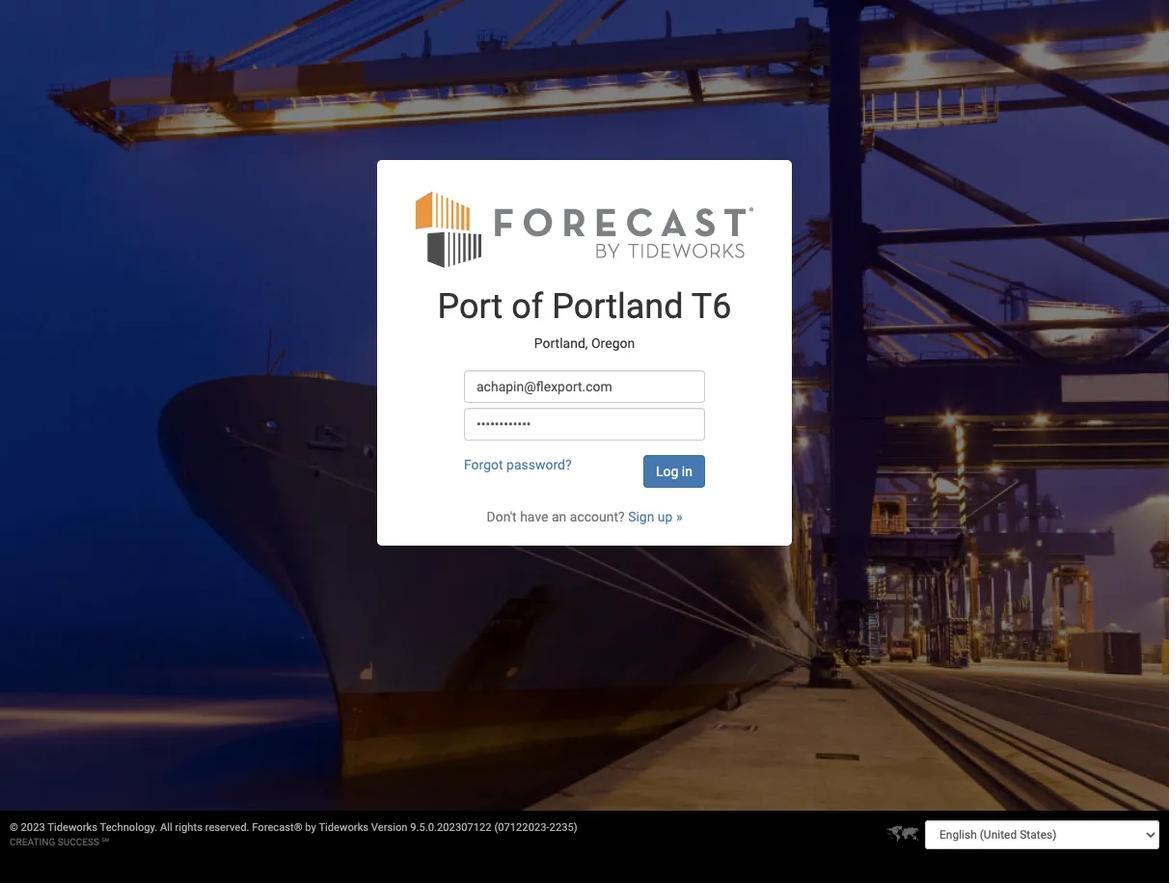 Task type: describe. For each thing, give the bounding box(es) containing it.
port
[[438, 287, 503, 328]]

portland
[[552, 287, 684, 328]]

℠
[[102, 838, 109, 848]]

of
[[512, 287, 544, 328]]

forgot
[[464, 458, 503, 473]]

success
[[58, 838, 99, 848]]

up
[[658, 510, 673, 525]]

rights
[[175, 822, 203, 835]]

don't have an account? sign up »
[[487, 510, 683, 525]]

t6
[[692, 287, 732, 328]]

in
[[682, 465, 693, 480]]

forecast® by tideworks image
[[416, 190, 754, 270]]

forecast®
[[252, 822, 303, 835]]

2235)
[[550, 822, 578, 835]]

sign up » link
[[628, 510, 683, 525]]

Password password field
[[464, 409, 705, 441]]

account?
[[570, 510, 625, 525]]

2023
[[21, 822, 45, 835]]

have
[[520, 510, 549, 525]]

portland,
[[534, 336, 588, 351]]

an
[[552, 510, 567, 525]]

(07122023-
[[494, 822, 550, 835]]

©
[[10, 822, 18, 835]]

version
[[371, 822, 408, 835]]



Task type: locate. For each thing, give the bounding box(es) containing it.
password?
[[507, 458, 572, 473]]

port of portland t6 portland, oregon
[[438, 287, 732, 351]]

by
[[305, 822, 316, 835]]

log in button
[[644, 456, 705, 489]]

1 horizontal spatial tideworks
[[319, 822, 369, 835]]

tideworks right by
[[319, 822, 369, 835]]

forgot password? link
[[464, 458, 572, 473]]

technology.
[[100, 822, 158, 835]]

all
[[160, 822, 173, 835]]

© 2023 tideworks technology. all rights reserved. forecast® by tideworks version 9.5.0.202307122 (07122023-2235) creating success ℠
[[10, 822, 578, 848]]

0 horizontal spatial tideworks
[[48, 822, 97, 835]]

creating
[[10, 838, 55, 848]]

don't
[[487, 510, 517, 525]]

Email or username text field
[[464, 371, 705, 404]]

2 tideworks from the left
[[319, 822, 369, 835]]

reserved.
[[205, 822, 249, 835]]

oregon
[[592, 336, 635, 351]]

»
[[676, 510, 683, 525]]

9.5.0.202307122
[[410, 822, 492, 835]]

sign
[[628, 510, 655, 525]]

tideworks
[[48, 822, 97, 835], [319, 822, 369, 835]]

1 tideworks from the left
[[48, 822, 97, 835]]

forgot password? log in
[[464, 458, 693, 480]]

tideworks up success
[[48, 822, 97, 835]]

log
[[656, 465, 679, 480]]



Task type: vqa. For each thing, say whether or not it's contained in the screenshot.
Vessel to the top
no



